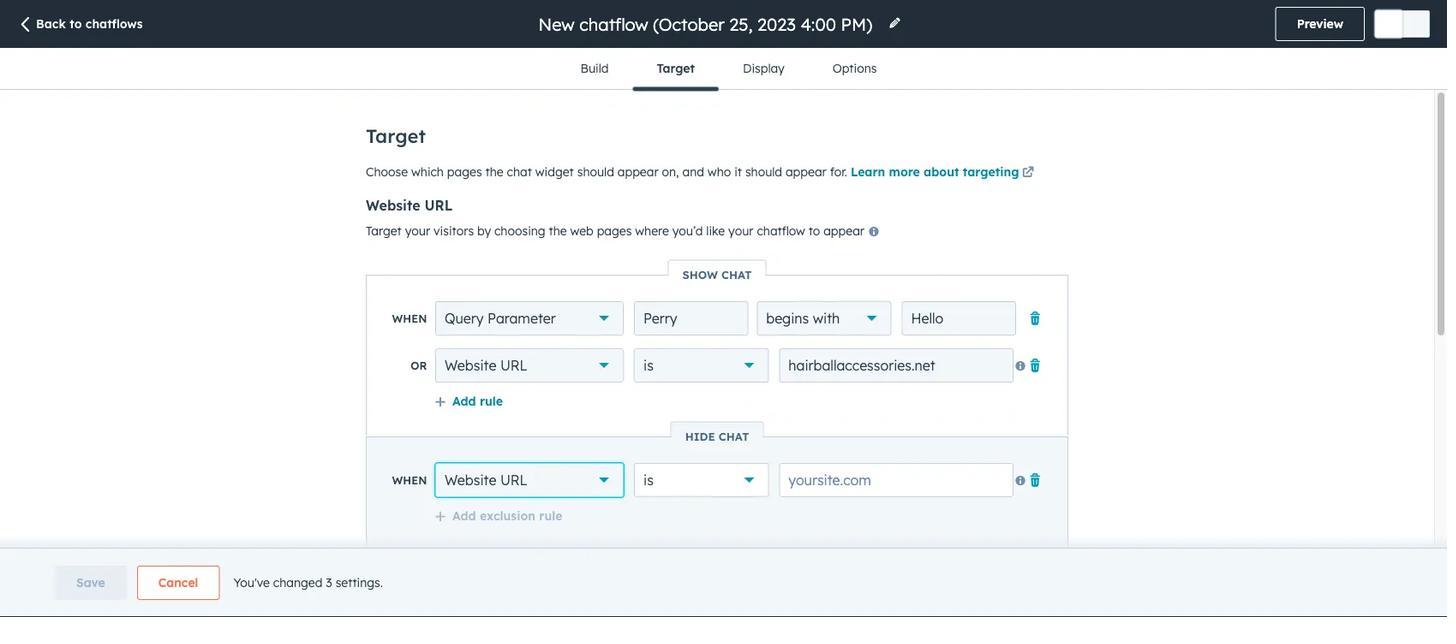 Task type: describe. For each thing, give the bounding box(es) containing it.
about
[[924, 164, 960, 179]]

2 should from the left
[[746, 164, 783, 179]]

1 vertical spatial the
[[549, 224, 567, 239]]

navigation containing build
[[557, 48, 901, 91]]

when for query parameter
[[392, 312, 427, 326]]

display button
[[719, 48, 809, 89]]

query parameter
[[445, 310, 556, 327]]

2 yoursite.com text field from the top
[[779, 464, 1014, 498]]

options
[[833, 61, 877, 76]]

1 yoursite.com text field from the top
[[779, 349, 1014, 383]]

is button for when
[[634, 464, 769, 498]]

add rule button
[[435, 394, 503, 409]]

parameter
[[488, 310, 556, 327]]

options button
[[809, 48, 901, 89]]

website url for when
[[445, 472, 528, 489]]

target button
[[633, 48, 719, 91]]

0 vertical spatial url
[[425, 197, 453, 214]]

query
[[445, 310, 484, 327]]

website url for or
[[445, 357, 528, 375]]

hide
[[685, 430, 716, 444]]

1 link opens in a new window image from the top
[[1023, 163, 1035, 183]]

website url button for when
[[435, 464, 624, 498]]

learn more about targeting
[[851, 164, 1020, 179]]

1 horizontal spatial pages
[[597, 224, 632, 239]]

appear left the on,
[[618, 164, 659, 179]]

begins
[[767, 310, 809, 327]]

Value text field
[[902, 302, 1017, 336]]

you've
[[233, 576, 270, 591]]

hide chat
[[685, 430, 749, 444]]

settings.
[[336, 576, 383, 591]]

preview button
[[1276, 7, 1365, 41]]

3
[[326, 576, 332, 591]]

target your visitors by choosing the web pages where you'd like your chatflow to appear
[[366, 224, 868, 239]]

show
[[683, 268, 718, 282]]

0 vertical spatial website
[[366, 197, 421, 214]]

more
[[889, 164, 920, 179]]

chatflows
[[86, 16, 143, 31]]

where
[[635, 224, 669, 239]]

website for when
[[445, 472, 497, 489]]

visitors
[[434, 224, 474, 239]]

cancel button
[[137, 567, 220, 601]]

appear down the for.
[[824, 224, 865, 239]]

like
[[707, 224, 725, 239]]

preview
[[1297, 16, 1344, 31]]

save button
[[55, 567, 127, 601]]

0 vertical spatial the
[[486, 164, 504, 179]]

add exclusion rule
[[453, 509, 563, 524]]

url for or
[[500, 357, 528, 375]]

1 vertical spatial to
[[809, 224, 821, 239]]

changed
[[273, 576, 323, 591]]

website url button for or
[[435, 349, 624, 383]]

url for when
[[500, 472, 528, 489]]

targeting
[[963, 164, 1020, 179]]

hide chat link
[[672, 430, 763, 444]]

for.
[[830, 164, 848, 179]]

add for add exclusion rule
[[453, 509, 476, 524]]

chat
[[507, 164, 532, 179]]



Task type: vqa. For each thing, say whether or not it's contained in the screenshot.
account setup element
no



Task type: locate. For each thing, give the bounding box(es) containing it.
chat for show chat
[[722, 268, 752, 282]]

yoursite.com text field
[[779, 349, 1014, 383], [779, 464, 1014, 498]]

who
[[708, 164, 731, 179]]

it
[[735, 164, 742, 179]]

show chat
[[683, 268, 752, 282]]

your
[[405, 224, 430, 239], [729, 224, 754, 239]]

0 vertical spatial is button
[[634, 349, 769, 383]]

on,
[[662, 164, 679, 179]]

1 horizontal spatial the
[[549, 224, 567, 239]]

1 vertical spatial website
[[445, 357, 497, 375]]

the left web
[[549, 224, 567, 239]]

with
[[813, 310, 840, 327]]

is
[[644, 357, 654, 375], [644, 472, 654, 489]]

1 is button from the top
[[634, 349, 769, 383]]

add rule
[[453, 394, 503, 409]]

0 vertical spatial chat
[[722, 268, 752, 282]]

rule down query parameter
[[480, 394, 503, 409]]

1 horizontal spatial your
[[729, 224, 754, 239]]

learn
[[851, 164, 886, 179]]

pages right web
[[597, 224, 632, 239]]

when
[[392, 312, 427, 326], [392, 474, 427, 488]]

2 is button from the top
[[634, 464, 769, 498]]

should right it
[[746, 164, 783, 179]]

website down choose
[[366, 197, 421, 214]]

0 vertical spatial rule
[[480, 394, 503, 409]]

add exclusion rule button
[[435, 509, 563, 524]]

and
[[683, 164, 705, 179]]

is button down hide
[[634, 464, 769, 498]]

is for or
[[644, 357, 654, 375]]

by
[[477, 224, 491, 239]]

begins with
[[767, 310, 840, 327]]

choose
[[366, 164, 408, 179]]

1 vertical spatial url
[[500, 357, 528, 375]]

add left exclusion
[[453, 509, 476, 524]]

back
[[36, 16, 66, 31]]

should right widget
[[577, 164, 614, 179]]

widget
[[536, 164, 574, 179]]

website for or
[[445, 357, 497, 375]]

exclusion
[[480, 509, 536, 524]]

1 horizontal spatial should
[[746, 164, 783, 179]]

link opens in a new window image inside learn more about targeting link
[[1023, 167, 1035, 179]]

0 vertical spatial to
[[70, 16, 82, 31]]

website up 'add exclusion rule' button
[[445, 472, 497, 489]]

None field
[[537, 12, 878, 36]]

chatflow
[[757, 224, 805, 239]]

1 vertical spatial pages
[[597, 224, 632, 239]]

chat right show
[[722, 268, 752, 282]]

choosing
[[495, 224, 546, 239]]

appear left the for.
[[786, 164, 827, 179]]

to inside button
[[70, 16, 82, 31]]

target
[[657, 61, 695, 76], [366, 124, 426, 148], [366, 224, 402, 239]]

target right build
[[657, 61, 695, 76]]

back to chatflows
[[36, 16, 143, 31]]

when for website url
[[392, 474, 427, 488]]

2 vertical spatial url
[[500, 472, 528, 489]]

1 vertical spatial is button
[[634, 464, 769, 498]]

target inside target button
[[657, 61, 695, 76]]

0 vertical spatial website url
[[366, 197, 453, 214]]

website url up add rule
[[445, 357, 528, 375]]

pages right which
[[447, 164, 482, 179]]

to right chatflow
[[809, 224, 821, 239]]

website url button
[[435, 349, 624, 383], [435, 464, 624, 498]]

add for add rule
[[453, 394, 476, 409]]

1 vertical spatial target
[[366, 124, 426, 148]]

or
[[411, 359, 427, 373]]

1 vertical spatial yoursite.com text field
[[779, 464, 1014, 498]]

build
[[581, 61, 609, 76]]

0 horizontal spatial the
[[486, 164, 504, 179]]

appear
[[618, 164, 659, 179], [786, 164, 827, 179], [824, 224, 865, 239]]

0 horizontal spatial rule
[[480, 394, 503, 409]]

1 your from the left
[[405, 224, 430, 239]]

2 website url button from the top
[[435, 464, 624, 498]]

1 vertical spatial website url button
[[435, 464, 624, 498]]

2 is from the top
[[644, 472, 654, 489]]

is button for or
[[634, 349, 769, 383]]

0 vertical spatial add
[[453, 394, 476, 409]]

1 is from the top
[[644, 357, 654, 375]]

2 vertical spatial website
[[445, 472, 497, 489]]

which
[[411, 164, 444, 179]]

your left visitors
[[405, 224, 430, 239]]

website url button up exclusion
[[435, 464, 624, 498]]

1 should from the left
[[577, 164, 614, 179]]

2 add from the top
[[453, 509, 476, 524]]

website up add rule button
[[445, 357, 497, 375]]

0 vertical spatial website url button
[[435, 349, 624, 383]]

url
[[425, 197, 453, 214], [500, 357, 528, 375], [500, 472, 528, 489]]

cancel
[[158, 576, 198, 591]]

display
[[743, 61, 785, 76]]

2 your from the left
[[729, 224, 754, 239]]

url up visitors
[[425, 197, 453, 214]]

website url button down the query parameter "popup button"
[[435, 349, 624, 383]]

1 horizontal spatial to
[[809, 224, 821, 239]]

link opens in a new window image
[[1023, 163, 1035, 183], [1023, 167, 1035, 179]]

rule right exclusion
[[539, 509, 563, 524]]

1 when from the top
[[392, 312, 427, 326]]

is button
[[634, 349, 769, 383], [634, 464, 769, 498]]

url down parameter
[[500, 357, 528, 375]]

you've changed 3 settings.
[[233, 576, 383, 591]]

website url down which
[[366, 197, 453, 214]]

the left chat
[[486, 164, 504, 179]]

2 vertical spatial website url
[[445, 472, 528, 489]]

1 horizontal spatial rule
[[539, 509, 563, 524]]

is for when
[[644, 472, 654, 489]]

target down choose
[[366, 224, 402, 239]]

navigation
[[557, 48, 901, 91]]

chat right hide
[[719, 430, 749, 444]]

2 vertical spatial target
[[366, 224, 402, 239]]

1 vertical spatial when
[[392, 474, 427, 488]]

to
[[70, 16, 82, 31], [809, 224, 821, 239]]

pages
[[447, 164, 482, 179], [597, 224, 632, 239]]

is button down name text field
[[634, 349, 769, 383]]

to right back at the left top of the page
[[70, 16, 82, 31]]

begins with button
[[757, 302, 892, 336]]

0 vertical spatial pages
[[447, 164, 482, 179]]

0 vertical spatial is
[[644, 357, 654, 375]]

target up choose
[[366, 124, 426, 148]]

web
[[570, 224, 594, 239]]

your right like
[[729, 224, 754, 239]]

back to chatflows button
[[17, 16, 143, 35]]

1 vertical spatial chat
[[719, 430, 749, 444]]

0 horizontal spatial should
[[577, 164, 614, 179]]

chat for hide chat
[[719, 430, 749, 444]]

chat
[[722, 268, 752, 282], [719, 430, 749, 444]]

website
[[366, 197, 421, 214], [445, 357, 497, 375], [445, 472, 497, 489]]

0 horizontal spatial your
[[405, 224, 430, 239]]

rule
[[480, 394, 503, 409], [539, 509, 563, 524]]

save
[[76, 576, 105, 591]]

0 vertical spatial yoursite.com text field
[[779, 349, 1014, 383]]

1 vertical spatial add
[[453, 509, 476, 524]]

add down "query"
[[453, 394, 476, 409]]

2 link opens in a new window image from the top
[[1023, 167, 1035, 179]]

choose which pages the chat widget should appear on, and who it should appear for.
[[366, 164, 851, 179]]

1 vertical spatial is
[[644, 472, 654, 489]]

you'd
[[673, 224, 703, 239]]

should
[[577, 164, 614, 179], [746, 164, 783, 179]]

website url up 'add exclusion rule' button
[[445, 472, 528, 489]]

Name text field
[[634, 302, 749, 336]]

url up exclusion
[[500, 472, 528, 489]]

build button
[[557, 48, 633, 89]]

query parameter button
[[435, 302, 624, 336]]

1 website url button from the top
[[435, 349, 624, 383]]

1 vertical spatial website url
[[445, 357, 528, 375]]

learn more about targeting link
[[851, 163, 1038, 183]]

2 when from the top
[[392, 474, 427, 488]]

0 vertical spatial when
[[392, 312, 427, 326]]

1 add from the top
[[453, 394, 476, 409]]

1 vertical spatial rule
[[539, 509, 563, 524]]

0 vertical spatial target
[[657, 61, 695, 76]]

0 horizontal spatial to
[[70, 16, 82, 31]]

the
[[486, 164, 504, 179], [549, 224, 567, 239]]

0 horizontal spatial pages
[[447, 164, 482, 179]]

website url
[[366, 197, 453, 214], [445, 357, 528, 375], [445, 472, 528, 489]]

show chat link
[[669, 268, 766, 282]]

add
[[453, 394, 476, 409], [453, 509, 476, 524]]



